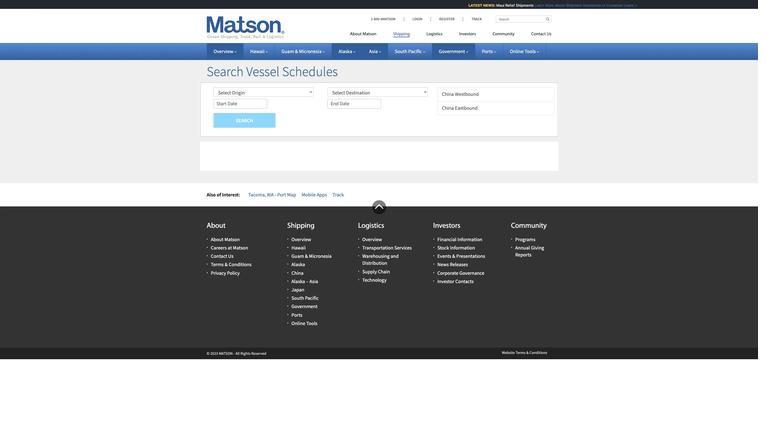 Task type: locate. For each thing, give the bounding box(es) containing it.
search image
[[546, 17, 550, 21]]

1 vertical spatial south pacific link
[[292, 295, 319, 301]]

0 horizontal spatial government link
[[292, 303, 318, 310]]

online tools link
[[510, 48, 539, 54], [292, 320, 317, 327]]

1 vertical spatial hawaii link
[[292, 245, 306, 251]]

transportation services link
[[362, 245, 412, 251]]

community inside top menu navigation
[[493, 32, 515, 36]]

1 horizontal spatial shipping
[[393, 32, 410, 36]]

0 horizontal spatial hawaii
[[250, 48, 265, 54]]

contact down search 'search box'
[[531, 32, 546, 36]]

community up programs link
[[511, 222, 547, 230]]

contact
[[531, 32, 546, 36], [211, 253, 227, 259]]

0 vertical spatial alaska link
[[339, 48, 356, 54]]

asia down about matson
[[369, 48, 378, 54]]

ports down 'community' link
[[482, 48, 493, 54]]

pacific
[[408, 48, 422, 54], [305, 295, 319, 301]]

1 vertical spatial terms
[[516, 350, 526, 355]]

track link down latest
[[463, 17, 482, 21]]

about inside top menu navigation
[[350, 32, 362, 36]]

0 horizontal spatial ports
[[292, 312, 302, 318]]

matson for about matson careers at matson contact us terms & conditions privacy policy
[[225, 236, 240, 243]]

1 horizontal spatial about matson link
[[350, 29, 385, 41]]

about matson careers at matson contact us terms & conditions privacy policy
[[211, 236, 252, 276]]

1 vertical spatial track link
[[333, 192, 344, 198]]

china inside overview hawaii guam & micronesia alaska china alaska – asia japan south pacific government ports online tools
[[292, 270, 304, 276]]

0 vertical spatial online tools link
[[510, 48, 539, 54]]

0 vertical spatial china
[[442, 91, 454, 97]]

hawaii
[[250, 48, 265, 54], [292, 245, 306, 251]]

1 vertical spatial micronesia
[[309, 253, 332, 259]]

hawaii link for shipping's overview link
[[292, 245, 306, 251]]

latest news: maui relief shipments learn more about shipment assistance or container loans >
[[465, 3, 634, 8]]

news releases link
[[438, 261, 468, 268]]

overview link for logistics
[[362, 236, 382, 243]]

investors up financial
[[433, 222, 460, 230]]

contact us link
[[523, 29, 552, 41], [211, 253, 234, 259]]

terms right website
[[516, 350, 526, 355]]

overview for overview
[[214, 48, 233, 54]]

logistics down register link at the top right
[[427, 32, 443, 36]]

government down top menu navigation
[[439, 48, 465, 54]]

contact us link down careers
[[211, 253, 234, 259]]

1 vertical spatial about matson link
[[211, 236, 240, 243]]

1 horizontal spatial terms
[[516, 350, 526, 355]]

overview inside overview hawaii guam & micronesia alaska china alaska – asia japan south pacific government ports online tools
[[292, 236, 311, 243]]

us down search icon
[[547, 32, 552, 36]]

guam up china link
[[292, 253, 304, 259]]

0 horizontal spatial logistics
[[358, 222, 384, 230]]

track for bottommost track link
[[333, 192, 344, 198]]

overview inside overview transportation services warehousing and distribution supply chain technology
[[362, 236, 382, 243]]

china up alaska – asia link
[[292, 270, 304, 276]]

micronesia inside overview hawaii guam & micronesia alaska china alaska – asia japan south pacific government ports online tools
[[309, 253, 332, 259]]

investors
[[459, 32, 476, 36], [433, 222, 460, 230]]

china westbound link
[[438, 87, 554, 101]]

relief
[[502, 3, 511, 8]]

2 vertical spatial alaska
[[292, 278, 305, 285]]

alaska link for china link
[[292, 261, 305, 268]]

ports link down japan link
[[292, 312, 302, 318]]

1 horizontal spatial track link
[[463, 17, 482, 21]]

alaska up japan
[[292, 278, 305, 285]]

annual
[[515, 245, 530, 251]]

1 vertical spatial alaska
[[292, 261, 305, 268]]

1 horizontal spatial government link
[[439, 48, 468, 54]]

1 horizontal spatial conditions
[[530, 350, 547, 355]]

china left eastbound
[[442, 105, 454, 111]]

reports
[[515, 252, 532, 258]]

tools
[[525, 48, 536, 54], [306, 320, 317, 327]]

information up the stock information link
[[458, 236, 482, 243]]

2 horizontal spatial overview link
[[362, 236, 382, 243]]

wa
[[267, 192, 274, 198]]

hawaii up vessel
[[250, 48, 265, 54]]

0 vertical spatial ports link
[[482, 48, 496, 54]]

1 horizontal spatial pacific
[[408, 48, 422, 54]]

asia right –
[[310, 278, 318, 285]]

terms up privacy
[[211, 261, 224, 268]]

corporate
[[438, 270, 458, 276]]

matson up the at
[[225, 236, 240, 243]]

community inside footer
[[511, 222, 547, 230]]

government down japan
[[292, 303, 318, 310]]

south pacific link down japan
[[292, 295, 319, 301]]

track link right apps
[[333, 192, 344, 198]]

us up terms & conditions link
[[228, 253, 234, 259]]

backtop image
[[372, 200, 386, 214]]

ports link down 'community' link
[[482, 48, 496, 54]]

alaska link down about matson
[[339, 48, 356, 54]]

0 vertical spatial asia
[[369, 48, 378, 54]]

1 horizontal spatial overview
[[292, 236, 311, 243]]

register
[[439, 17, 455, 21]]

shipment
[[562, 3, 578, 8]]

guam & micronesia link up china link
[[292, 253, 332, 259]]

guam up search vessel schedules
[[282, 48, 294, 54]]

terms & conditions link
[[211, 261, 252, 268]]

china up china eastbound at the right top of page
[[442, 91, 454, 97]]

0 horizontal spatial online tools link
[[292, 320, 317, 327]]

transportation
[[362, 245, 394, 251]]

alaska link
[[339, 48, 356, 54], [292, 261, 305, 268]]

about for about
[[207, 222, 226, 230]]

micronesia
[[299, 48, 322, 54], [309, 253, 332, 259]]

asia inside overview hawaii guam & micronesia alaska china alaska – asia japan south pacific government ports online tools
[[310, 278, 318, 285]]

south pacific link down shipping "link"
[[395, 48, 425, 54]]

releases
[[450, 261, 468, 268]]

0 vertical spatial alaska
[[339, 48, 352, 54]]

0 vertical spatial community
[[493, 32, 515, 36]]

0 horizontal spatial asia
[[310, 278, 318, 285]]

programs
[[515, 236, 536, 243]]

1 vertical spatial south
[[292, 295, 304, 301]]

south down japan
[[292, 295, 304, 301]]

guam
[[282, 48, 294, 54], [292, 253, 304, 259]]

us inside about matson careers at matson contact us terms & conditions privacy policy
[[228, 253, 234, 259]]

1 vertical spatial contact
[[211, 253, 227, 259]]

overview for overview transportation services warehousing and distribution supply chain technology
[[362, 236, 382, 243]]

matson inside top menu navigation
[[363, 32, 377, 36]]

1 vertical spatial search
[[236, 117, 253, 124]]

about inside about matson careers at matson contact us terms & conditions privacy policy
[[211, 236, 224, 243]]

track right apps
[[333, 192, 344, 198]]

assistance
[[579, 3, 598, 8]]

hawaii link for the leftmost overview link
[[250, 48, 268, 54]]

government link down top menu navigation
[[439, 48, 468, 54]]

0 horizontal spatial ports link
[[292, 312, 302, 318]]

0 horizontal spatial track
[[333, 192, 344, 198]]

south
[[395, 48, 407, 54], [292, 295, 304, 301]]

1 horizontal spatial government
[[439, 48, 465, 54]]

2 horizontal spatial overview
[[362, 236, 382, 243]]

privacy
[[211, 270, 226, 276]]

1 vertical spatial guam & micronesia link
[[292, 253, 332, 259]]

0 horizontal spatial us
[[228, 253, 234, 259]]

1 vertical spatial ports
[[292, 312, 302, 318]]

hawaii inside overview hawaii guam & micronesia alaska china alaska – asia japan south pacific government ports online tools
[[292, 245, 306, 251]]

contact us link down search icon
[[523, 29, 552, 41]]

investors down register link at the top right
[[459, 32, 476, 36]]

0 horizontal spatial shipping
[[287, 222, 315, 230]]

1 vertical spatial alaska link
[[292, 261, 305, 268]]

online inside overview hawaii guam & micronesia alaska china alaska – asia japan south pacific government ports online tools
[[292, 320, 305, 327]]

& up news releases link
[[452, 253, 455, 259]]

contact us
[[531, 32, 552, 36]]

0 vertical spatial ports
[[482, 48, 493, 54]]

1 vertical spatial government link
[[292, 303, 318, 310]]

1 vertical spatial hawaii
[[292, 245, 306, 251]]

1 vertical spatial community
[[511, 222, 547, 230]]

guam & micronesia link for the asia 'link' at the top
[[282, 48, 325, 54]]

privacy policy link
[[211, 270, 240, 276]]

1 horizontal spatial us
[[547, 32, 552, 36]]

search inside button
[[236, 117, 253, 124]]

alaska down about matson
[[339, 48, 352, 54]]

government link down japan
[[292, 303, 318, 310]]

0 vertical spatial terms
[[211, 261, 224, 268]]

top menu navigation
[[350, 29, 552, 41]]

1 vertical spatial government
[[292, 303, 318, 310]]

community link
[[484, 29, 523, 41]]

track down latest
[[472, 17, 482, 21]]

hawaii link up china link
[[292, 245, 306, 251]]

hawaii up china link
[[292, 245, 306, 251]]

programs annual giving reports
[[515, 236, 544, 258]]

stock
[[438, 245, 449, 251]]

alaska – asia link
[[292, 278, 318, 285]]

guam & micronesia link up schedules
[[282, 48, 325, 54]]

footer
[[0, 200, 758, 360]]

0 vertical spatial investors
[[459, 32, 476, 36]]

>
[[631, 3, 634, 8]]

shipping link
[[385, 29, 418, 41]]

us inside contact us link
[[547, 32, 552, 36]]

0 vertical spatial contact
[[531, 32, 546, 36]]

about matson link up careers at matson 'link'
[[211, 236, 240, 243]]

information up events & presentations link
[[450, 245, 475, 251]]

& inside about matson careers at matson contact us terms & conditions privacy policy
[[225, 261, 228, 268]]

china for china westbound
[[442, 91, 454, 97]]

guam & micronesia link
[[282, 48, 325, 54], [292, 253, 332, 259]]

1 horizontal spatial track
[[472, 17, 482, 21]]

2 vertical spatial china
[[292, 270, 304, 276]]

footer containing about
[[0, 200, 758, 360]]

0 vertical spatial track
[[472, 17, 482, 21]]

1-
[[371, 17, 374, 21]]

1 horizontal spatial ports
[[482, 48, 493, 54]]

0 vertical spatial information
[[458, 236, 482, 243]]

-
[[275, 192, 276, 198]]

contact down careers
[[211, 253, 227, 259]]

guam & micronesia link for china link
[[292, 253, 332, 259]]

alaska up china link
[[292, 261, 305, 268]]

1 vertical spatial track
[[333, 192, 344, 198]]

1 vertical spatial online
[[292, 320, 305, 327]]

&
[[295, 48, 298, 54], [305, 253, 308, 259], [452, 253, 455, 259], [225, 261, 228, 268], [526, 350, 529, 355]]

about matson link down 1-
[[350, 29, 385, 41]]

0 vertical spatial hawaii
[[250, 48, 265, 54]]

1 horizontal spatial overview link
[[292, 236, 311, 243]]

0 vertical spatial about matson link
[[350, 29, 385, 41]]

0 vertical spatial conditions
[[229, 261, 252, 268]]

1 vertical spatial china
[[442, 105, 454, 111]]

0 vertical spatial hawaii link
[[250, 48, 268, 54]]

& up schedules
[[295, 48, 298, 54]]

0 vertical spatial track link
[[463, 17, 482, 21]]

japan link
[[292, 287, 304, 293]]

financial
[[438, 236, 457, 243]]

investor
[[438, 278, 454, 285]]

End date text field
[[328, 99, 381, 109]]

overview link for shipping
[[292, 236, 311, 243]]

asia
[[369, 48, 378, 54], [310, 278, 318, 285]]

ports
[[482, 48, 493, 54], [292, 312, 302, 318]]

eastbound
[[455, 105, 478, 111]]

south pacific
[[395, 48, 422, 54]]

1 vertical spatial asia
[[310, 278, 318, 285]]

0 vertical spatial south
[[395, 48, 407, 54]]

0 vertical spatial search
[[207, 63, 244, 80]]

hawaii link up vessel
[[250, 48, 268, 54]]

rights
[[240, 351, 251, 356]]

1 vertical spatial contact us link
[[211, 253, 234, 259]]

0 horizontal spatial pacific
[[305, 295, 319, 301]]

also
[[207, 192, 216, 198]]

matson down 1-
[[363, 32, 377, 36]]

& up privacy policy link
[[225, 261, 228, 268]]

investors inside top menu navigation
[[459, 32, 476, 36]]

0 horizontal spatial south
[[292, 295, 304, 301]]

online
[[510, 48, 524, 54], [292, 320, 305, 327]]

1 horizontal spatial alaska link
[[339, 48, 356, 54]]

1 vertical spatial shipping
[[287, 222, 315, 230]]

south down shipping "link"
[[395, 48, 407, 54]]

chain
[[378, 268, 390, 275]]

overview
[[214, 48, 233, 54], [292, 236, 311, 243], [362, 236, 382, 243]]

1 vertical spatial us
[[228, 253, 234, 259]]

matson right the at
[[233, 245, 248, 251]]

logistics down backtop image
[[358, 222, 384, 230]]

1 vertical spatial pacific
[[305, 295, 319, 301]]

ports link
[[482, 48, 496, 54], [292, 312, 302, 318]]

1 horizontal spatial asia
[[369, 48, 378, 54]]

0 vertical spatial guam & micronesia link
[[282, 48, 325, 54]]

pacific down shipping "link"
[[408, 48, 422, 54]]

0 horizontal spatial track link
[[333, 192, 344, 198]]

search for search vessel schedules
[[207, 63, 244, 80]]

1 horizontal spatial hawaii
[[292, 245, 306, 251]]

None search field
[[496, 16, 552, 23]]

0 horizontal spatial government
[[292, 303, 318, 310]]

information
[[458, 236, 482, 243], [450, 245, 475, 251]]

pacific down –
[[305, 295, 319, 301]]

1 horizontal spatial south pacific link
[[395, 48, 425, 54]]

terms
[[211, 261, 224, 268], [516, 350, 526, 355]]

0 horizontal spatial alaska link
[[292, 261, 305, 268]]

services
[[394, 245, 412, 251]]

tacoma, wa - port map
[[248, 192, 296, 198]]

& right website
[[526, 350, 529, 355]]

community down search 'search box'
[[493, 32, 515, 36]]

search for search
[[236, 117, 253, 124]]

0 horizontal spatial tools
[[306, 320, 317, 327]]

ports down japan link
[[292, 312, 302, 318]]

& inside financial information stock information events & presentations news releases corporate governance investor contacts
[[452, 253, 455, 259]]

events & presentations link
[[438, 253, 485, 259]]

presentations
[[456, 253, 485, 259]]

1 horizontal spatial hawaii link
[[292, 245, 306, 251]]

1 horizontal spatial contact us link
[[523, 29, 552, 41]]

1 horizontal spatial contact
[[531, 32, 546, 36]]

& up –
[[305, 253, 308, 259]]

1 horizontal spatial ports link
[[482, 48, 496, 54]]

china eastbound
[[442, 105, 478, 111]]

matson
[[363, 32, 377, 36], [225, 236, 240, 243], [233, 245, 248, 251]]

alaska link up china link
[[292, 261, 305, 268]]



Task type: vqa. For each thing, say whether or not it's contained in the screenshot.
"us" inside Contact Us link
no



Task type: describe. For each thing, give the bounding box(es) containing it.
guam inside overview hawaii guam & micronesia alaska china alaska – asia japan south pacific government ports online tools
[[292, 253, 304, 259]]

1-800-4matson
[[371, 17, 396, 21]]

interest:
[[222, 192, 240, 198]]

stock information link
[[438, 245, 475, 251]]

map
[[287, 192, 296, 198]]

ports inside overview hawaii guam & micronesia alaska china alaska – asia japan south pacific government ports online tools
[[292, 312, 302, 318]]

china westbound
[[442, 91, 479, 97]]

about for about matson careers at matson contact us terms & conditions privacy policy
[[211, 236, 224, 243]]

investors link
[[451, 29, 484, 41]]

supply
[[362, 268, 377, 275]]

0 horizontal spatial overview link
[[214, 48, 237, 54]]

japan
[[292, 287, 304, 293]]

all
[[236, 351, 240, 356]]

more
[[542, 3, 550, 8]]

maui
[[493, 3, 501, 8]]

supply chain link
[[362, 268, 390, 275]]

latest
[[465, 3, 479, 8]]

register link
[[431, 17, 463, 21]]

online tools
[[510, 48, 536, 54]]

website
[[502, 350, 515, 355]]

contacts
[[455, 278, 474, 285]]

shipping inside footer
[[287, 222, 315, 230]]

technology
[[362, 277, 387, 283]]

login link
[[404, 17, 431, 21]]

pacific inside overview hawaii guam & micronesia alaska china alaska – asia japan south pacific government ports online tools
[[305, 295, 319, 301]]

annual giving reports link
[[515, 245, 544, 258]]

careers
[[211, 245, 227, 251]]

search vessel schedules
[[207, 63, 338, 80]]

about matson link for careers at matson 'link'
[[211, 236, 240, 243]]

news
[[438, 261, 449, 268]]

investor contacts link
[[438, 278, 474, 285]]

4matson
[[381, 17, 396, 21]]

logistics link
[[418, 29, 451, 41]]

shipping inside shipping "link"
[[393, 32, 410, 36]]

login
[[413, 17, 422, 21]]

distribution
[[362, 260, 387, 266]]

container
[[603, 3, 619, 8]]

blue matson logo with ocean, shipping, truck, rail and logistics written beneath it. image
[[207, 16, 285, 39]]

contact inside about matson careers at matson contact us terms & conditions privacy policy
[[211, 253, 227, 259]]

1 vertical spatial online tools link
[[292, 320, 317, 327]]

track for the right track link
[[472, 17, 482, 21]]

website terms & conditions link
[[502, 350, 547, 355]]

mobile apps
[[302, 192, 327, 198]]

or
[[599, 3, 602, 8]]

at
[[228, 245, 232, 251]]

& inside overview hawaii guam & micronesia alaska china alaska – asia japan south pacific government ports online tools
[[305, 253, 308, 259]]

china link
[[292, 270, 304, 276]]

guam & micronesia
[[282, 48, 322, 54]]

1 vertical spatial information
[[450, 245, 475, 251]]

programs link
[[515, 236, 536, 243]]

mobile apps link
[[302, 192, 327, 198]]

terms inside about matson careers at matson contact us terms & conditions privacy policy
[[211, 261, 224, 268]]

china eastbound link
[[438, 101, 554, 115]]

reserved
[[251, 351, 266, 356]]

port
[[277, 192, 286, 198]]

0 horizontal spatial south pacific link
[[292, 295, 319, 301]]

events
[[438, 253, 451, 259]]

Search search field
[[496, 16, 552, 23]]

©
[[207, 351, 210, 356]]

of
[[217, 192, 221, 198]]

policy
[[227, 270, 240, 276]]

china for china eastbound
[[442, 105, 454, 111]]

schedules
[[282, 63, 338, 80]]

‐
[[234, 351, 235, 356]]

government inside overview hawaii guam & micronesia alaska china alaska – asia japan south pacific government ports online tools
[[292, 303, 318, 310]]

about matson
[[350, 32, 377, 36]]

governance
[[459, 270, 484, 276]]

apps
[[317, 192, 327, 198]]

tacoma, wa - port map link
[[248, 192, 296, 198]]

website terms & conditions
[[502, 350, 547, 355]]

overview hawaii guam & micronesia alaska china alaska – asia japan south pacific government ports online tools
[[292, 236, 332, 327]]

1 horizontal spatial south
[[395, 48, 407, 54]]

giving
[[531, 245, 544, 251]]

overview for overview hawaii guam & micronesia alaska china alaska – asia japan south pacific government ports online tools
[[292, 236, 311, 243]]

800-
[[374, 17, 381, 21]]

0 horizontal spatial contact us link
[[211, 253, 234, 259]]

1 vertical spatial investors
[[433, 222, 460, 230]]

0 vertical spatial contact us link
[[523, 29, 552, 41]]

0 vertical spatial south pacific link
[[395, 48, 425, 54]]

about matson link for shipping "link"
[[350, 29, 385, 41]]

1 vertical spatial ports link
[[292, 312, 302, 318]]

shipments
[[512, 3, 530, 8]]

–
[[306, 278, 309, 285]]

financial information stock information events & presentations news releases corporate governance investor contacts
[[438, 236, 485, 285]]

1-800-4matson link
[[371, 17, 404, 21]]

mobile
[[302, 192, 316, 198]]

0 vertical spatial online
[[510, 48, 524, 54]]

2 vertical spatial matson
[[233, 245, 248, 251]]

warehousing and distribution link
[[362, 253, 399, 266]]

about for about matson
[[350, 32, 362, 36]]

0 vertical spatial guam
[[282, 48, 294, 54]]

1 horizontal spatial tools
[[525, 48, 536, 54]]

south inside overview hawaii guam & micronesia alaska china alaska – asia japan south pacific government ports online tools
[[292, 295, 304, 301]]

0 vertical spatial government
[[439, 48, 465, 54]]

alaska link for the asia 'link' at the top
[[339, 48, 356, 54]]

tools inside overview hawaii guam & micronesia alaska china alaska – asia japan south pacific government ports online tools
[[306, 320, 317, 327]]

tacoma,
[[248, 192, 266, 198]]

search button
[[213, 113, 276, 128]]

warehousing
[[362, 253, 390, 259]]

financial information link
[[438, 236, 482, 243]]

corporate governance link
[[438, 270, 484, 276]]

also of interest:
[[207, 192, 240, 198]]

0 vertical spatial government link
[[439, 48, 468, 54]]

1 horizontal spatial online tools link
[[510, 48, 539, 54]]

contact inside top menu navigation
[[531, 32, 546, 36]]

learn
[[531, 3, 541, 8]]

© 2023 matson ‐ all rights reserved
[[207, 351, 266, 356]]

westbound
[[455, 91, 479, 97]]

conditions inside about matson careers at matson contact us terms & conditions privacy policy
[[229, 261, 252, 268]]

asia link
[[369, 48, 381, 54]]

0 vertical spatial micronesia
[[299, 48, 322, 54]]

1 vertical spatial conditions
[[530, 350, 547, 355]]

matson for about matson
[[363, 32, 377, 36]]

2023 matson
[[210, 351, 233, 356]]

logistics inside top menu navigation
[[427, 32, 443, 36]]

learn more about shipment assistance or container loans > link
[[531, 3, 634, 8]]

loans
[[620, 3, 630, 8]]

news:
[[480, 3, 492, 8]]

and
[[391, 253, 399, 259]]

Start date text field
[[213, 99, 267, 109]]



